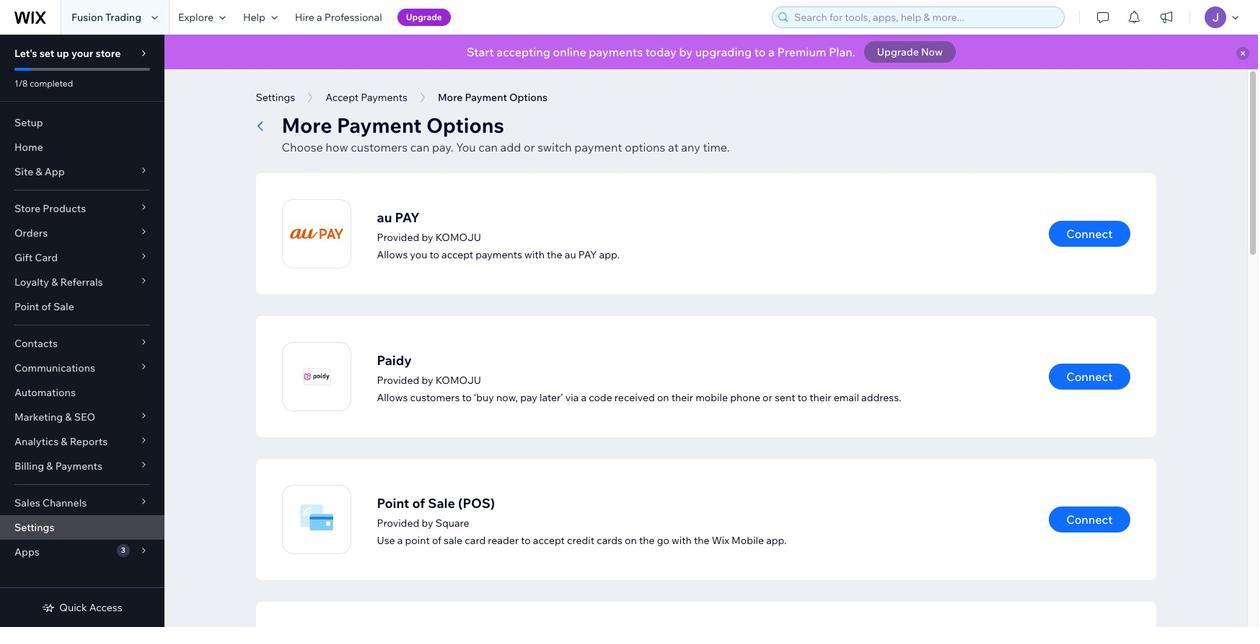 Task type: describe. For each thing, give the bounding box(es) containing it.
upgrade for upgrade now
[[878, 45, 919, 58]]

now,
[[497, 391, 518, 404]]

connect for provided
[[1067, 370, 1113, 384]]

seo
[[74, 411, 95, 424]]

by inside "alert"
[[679, 45, 693, 59]]

up
[[57, 47, 69, 60]]

address.
[[862, 391, 902, 404]]

1 can from the left
[[410, 140, 430, 154]]

settings link
[[0, 515, 165, 540]]

1 horizontal spatial the
[[639, 534, 655, 547]]

quick access
[[59, 601, 122, 614]]

upgrading
[[695, 45, 752, 59]]

point for point of sale (pos) provided by square use a point of sale card reader to accept credit cards on the go with the wix mobile app.
[[377, 495, 409, 511]]

plan.
[[829, 45, 856, 59]]

billing & payments button
[[0, 454, 165, 479]]

(pos)
[[458, 495, 495, 511]]

hire
[[295, 11, 315, 24]]

2 their from the left
[[810, 391, 832, 404]]

1 vertical spatial au
[[565, 248, 576, 261]]

site & app button
[[0, 160, 165, 184]]

professional
[[325, 11, 382, 24]]

setup
[[14, 116, 43, 129]]

options for more payment options choose how customers can pay. you can add or switch payment options at any time.
[[426, 113, 504, 138]]

payments inside au pay provided by komoju allows you to accept payments with the au pay app.
[[476, 248, 523, 261]]

Search for tools, apps, help & more... field
[[790, 7, 1060, 27]]

allows inside paidy provided by komoju allows customers to 'buy now, pay later' via a code received on their mobile phone or sent to their email address.
[[377, 391, 408, 404]]

paidy
[[377, 352, 412, 368]]

1/8 completed
[[14, 78, 73, 89]]

& for analytics
[[61, 435, 68, 448]]

analytics & reports
[[14, 435, 108, 448]]

communications button
[[0, 356, 165, 380]]

provided inside au pay provided by komoju allows you to accept payments with the au pay app.
[[377, 231, 420, 244]]

or inside more payment options choose how customers can pay. you can add or switch payment options at any time.
[[524, 140, 535, 154]]

payment for more payment options
[[465, 91, 507, 104]]

explore
[[178, 11, 214, 24]]

store products
[[14, 202, 86, 215]]

square
[[436, 516, 470, 529]]

a inside point of sale (pos) provided by square use a point of sale card reader to accept credit cards on the go with the wix mobile app.
[[398, 534, 403, 547]]

fusion
[[71, 11, 103, 24]]

mobile
[[732, 534, 764, 547]]

by inside paidy provided by komoju allows customers to 'buy now, pay later' via a code received on their mobile phone or sent to their email address.
[[422, 374, 433, 386]]

fusion trading
[[71, 11, 141, 24]]

marketing & seo
[[14, 411, 95, 424]]

connect for pay
[[1067, 227, 1113, 241]]

point of sale
[[14, 300, 74, 313]]

more for more payment options
[[438, 91, 463, 104]]

contacts
[[14, 337, 58, 350]]

gift card button
[[0, 245, 165, 270]]

choose
[[282, 140, 323, 154]]

to left 'buy
[[462, 391, 472, 404]]

or inside paidy provided by komoju allows customers to 'buy now, pay later' via a code received on their mobile phone or sent to their email address.
[[763, 391, 773, 404]]

switch
[[538, 140, 572, 154]]

later'
[[540, 391, 563, 404]]

a inside "alert"
[[769, 45, 775, 59]]

provided inside paidy provided by komoju allows customers to 'buy now, pay later' via a code received on their mobile phone or sent to their email address.
[[377, 374, 420, 386]]

analytics & reports button
[[0, 429, 165, 454]]

help
[[243, 11, 265, 24]]

to inside "alert"
[[755, 45, 766, 59]]

automations link
[[0, 380, 165, 405]]

quick
[[59, 601, 87, 614]]

on inside point of sale (pos) provided by square use a point of sale card reader to accept credit cards on the go with the wix mobile app.
[[625, 534, 637, 547]]

0 horizontal spatial au
[[377, 209, 392, 226]]

orders button
[[0, 221, 165, 245]]

site & app
[[14, 165, 65, 178]]

use
[[377, 534, 395, 547]]

provided inside point of sale (pos) provided by square use a point of sale card reader to accept credit cards on the go with the wix mobile app.
[[377, 516, 420, 529]]

analytics
[[14, 435, 59, 448]]

set
[[39, 47, 54, 60]]

more for more payment options choose how customers can pay. you can add or switch payment options at any time.
[[282, 113, 332, 138]]

a right hire
[[317, 11, 322, 24]]

point
[[405, 534, 430, 547]]

more payment options
[[438, 91, 548, 104]]

gift card
[[14, 251, 58, 264]]

home link
[[0, 135, 165, 160]]

sales
[[14, 497, 40, 510]]

accepting
[[497, 45, 551, 59]]

billing
[[14, 460, 44, 473]]

let's set up your store
[[14, 47, 121, 60]]

on inside paidy provided by komoju allows customers to 'buy now, pay later' via a code received on their mobile phone or sent to their email address.
[[657, 391, 669, 404]]

sale
[[444, 534, 463, 547]]

pay
[[520, 391, 538, 404]]

start
[[467, 45, 494, 59]]

access
[[89, 601, 122, 614]]

connect button for provided
[[1050, 364, 1131, 390]]

2 horizontal spatial of
[[432, 534, 442, 547]]

sale for point of sale (pos) provided by square use a point of sale card reader to accept credit cards on the go with the wix mobile app.
[[428, 495, 455, 511]]

billing & payments
[[14, 460, 102, 473]]

phone
[[731, 391, 761, 404]]

of for point of sale (pos) provided by square use a point of sale card reader to accept credit cards on the go with the wix mobile app.
[[412, 495, 425, 511]]

settings for settings link
[[14, 521, 54, 534]]

premium
[[778, 45, 827, 59]]

code
[[589, 391, 613, 404]]

& for marketing
[[65, 411, 72, 424]]

connect button for pay
[[1050, 221, 1131, 247]]

au pay provided by komoju allows you to accept payments with the au pay app.
[[377, 209, 620, 261]]

any
[[682, 140, 701, 154]]

card
[[35, 251, 58, 264]]

accept payments
[[326, 91, 408, 104]]

point of sale link
[[0, 294, 165, 319]]

reader
[[488, 534, 519, 547]]

help button
[[235, 0, 286, 35]]

by inside point of sale (pos) provided by square use a point of sale card reader to accept credit cards on the go with the wix mobile app.
[[422, 516, 433, 529]]

customers for payment
[[351, 140, 408, 154]]

settings for settings button
[[256, 91, 295, 104]]

to inside point of sale (pos) provided by square use a point of sale card reader to accept credit cards on the go with the wix mobile app.
[[521, 534, 531, 547]]

let's
[[14, 47, 37, 60]]

orders
[[14, 227, 48, 240]]

completed
[[30, 78, 73, 89]]

store products button
[[0, 196, 165, 221]]

channels
[[42, 497, 87, 510]]

3
[[121, 546, 125, 555]]

payment for more payment options choose how customers can pay. you can add or switch payment options at any time.
[[337, 113, 422, 138]]

customers for provided
[[410, 391, 460, 404]]



Task type: vqa. For each thing, say whether or not it's contained in the screenshot.
who inside the NEW CONTACTS WHO RECENTLY SUBSCRIBED TO YOUR MAILING LIST
no



Task type: locate. For each thing, give the bounding box(es) containing it.
the
[[547, 248, 563, 261], [639, 534, 655, 547], [694, 534, 710, 547]]

0 vertical spatial with
[[525, 248, 545, 261]]

0 horizontal spatial settings
[[14, 521, 54, 534]]

1 horizontal spatial payments
[[361, 91, 408, 104]]

to right sent
[[798, 391, 808, 404]]

0 vertical spatial komoju
[[436, 231, 481, 244]]

options inside button
[[510, 91, 548, 104]]

2 vertical spatial of
[[432, 534, 442, 547]]

payment up more payment options choose how customers can pay. you can add or switch payment options at any time.
[[465, 91, 507, 104]]

1 horizontal spatial can
[[479, 140, 498, 154]]

komoju
[[436, 231, 481, 244], [436, 374, 481, 386]]

payments right accept
[[361, 91, 408, 104]]

0 horizontal spatial pay
[[395, 209, 420, 226]]

store
[[14, 202, 40, 215]]

sale inside sidebar element
[[53, 300, 74, 313]]

sale down the loyalty & referrals
[[53, 300, 74, 313]]

accept payments button
[[318, 87, 415, 108]]

0 vertical spatial au
[[377, 209, 392, 226]]

& for billing
[[46, 460, 53, 473]]

2 vertical spatial connect button
[[1050, 507, 1131, 533]]

1 horizontal spatial with
[[672, 534, 692, 547]]

sale for point of sale
[[53, 300, 74, 313]]

to right the you
[[430, 248, 439, 261]]

settings
[[256, 91, 295, 104], [14, 521, 54, 534]]

marketing
[[14, 411, 63, 424]]

options
[[625, 140, 666, 154]]

payments inside start accepting online payments today by upgrading to a premium plan. "alert"
[[589, 45, 643, 59]]

0 horizontal spatial point
[[14, 300, 39, 313]]

the inside au pay provided by komoju allows you to accept payments with the au pay app.
[[547, 248, 563, 261]]

komoju inside paidy provided by komoju allows customers to 'buy now, pay later' via a code received on their mobile phone or sent to their email address.
[[436, 374, 481, 386]]

0 vertical spatial pay
[[395, 209, 420, 226]]

3 provided from the top
[[377, 516, 420, 529]]

2 vertical spatial connect
[[1067, 512, 1113, 527]]

3 connect button from the top
[[1050, 507, 1131, 533]]

0 horizontal spatial accept
[[442, 248, 473, 261]]

1 their from the left
[[672, 391, 694, 404]]

home
[[14, 141, 43, 154]]

via
[[566, 391, 579, 404]]

time.
[[703, 140, 730, 154]]

1 horizontal spatial customers
[[410, 391, 460, 404]]

0 horizontal spatial upgrade
[[406, 12, 442, 22]]

now
[[922, 45, 943, 58]]

1 vertical spatial connect
[[1067, 370, 1113, 384]]

settings inside button
[[256, 91, 295, 104]]

their left mobile
[[672, 391, 694, 404]]

to
[[755, 45, 766, 59], [430, 248, 439, 261], [462, 391, 472, 404], [798, 391, 808, 404], [521, 534, 531, 547]]

0 horizontal spatial payments
[[55, 460, 102, 473]]

'buy
[[474, 391, 494, 404]]

& right site
[[36, 165, 42, 178]]

of left sale at the left bottom of the page
[[432, 534, 442, 547]]

upgrade for upgrade
[[406, 12, 442, 22]]

sale up square
[[428, 495, 455, 511]]

their
[[672, 391, 694, 404], [810, 391, 832, 404]]

0 horizontal spatial app.
[[599, 248, 620, 261]]

0 vertical spatial payments
[[361, 91, 408, 104]]

pay.
[[432, 140, 454, 154]]

store
[[96, 47, 121, 60]]

payment
[[575, 140, 623, 154]]

sales channels
[[14, 497, 87, 510]]

with inside au pay provided by komoju allows you to accept payments with the au pay app.
[[525, 248, 545, 261]]

0 horizontal spatial their
[[672, 391, 694, 404]]

accept right the you
[[442, 248, 473, 261]]

1 komoju from the top
[[436, 231, 481, 244]]

of for point of sale
[[41, 300, 51, 313]]

point down "loyalty" at the left of the page
[[14, 300, 39, 313]]

1 vertical spatial provided
[[377, 374, 420, 386]]

0 vertical spatial accept
[[442, 248, 473, 261]]

0 horizontal spatial on
[[625, 534, 637, 547]]

& inside "popup button"
[[65, 411, 72, 424]]

0 vertical spatial upgrade
[[406, 12, 442, 22]]

a right 'use'
[[398, 534, 403, 547]]

more up the pay.
[[438, 91, 463, 104]]

on right cards
[[625, 534, 637, 547]]

payment down the accept payments
[[337, 113, 422, 138]]

0 vertical spatial point
[[14, 300, 39, 313]]

upgrade left now
[[878, 45, 919, 58]]

customers
[[351, 140, 408, 154], [410, 391, 460, 404]]

settings inside sidebar element
[[14, 521, 54, 534]]

by inside au pay provided by komoju allows you to accept payments with the au pay app.
[[422, 231, 433, 244]]

options for more payment options
[[510, 91, 548, 104]]

a right via
[[581, 391, 587, 404]]

1 connect button from the top
[[1050, 221, 1131, 247]]

0 horizontal spatial the
[[547, 248, 563, 261]]

to inside au pay provided by komoju allows you to accept payments with the au pay app.
[[430, 248, 439, 261]]

app. inside point of sale (pos) provided by square use a point of sale card reader to accept credit cards on the go with the wix mobile app.
[[767, 534, 787, 547]]

0 vertical spatial allows
[[377, 248, 408, 261]]

options inside more payment options choose how customers can pay. you can add or switch payment options at any time.
[[426, 113, 504, 138]]

1 vertical spatial app.
[[767, 534, 787, 547]]

1 horizontal spatial point
[[377, 495, 409, 511]]

point inside point of sale (pos) provided by square use a point of sale card reader to accept credit cards on the go with the wix mobile app.
[[377, 495, 409, 511]]

0 vertical spatial sale
[[53, 300, 74, 313]]

accept left the credit
[[533, 534, 565, 547]]

0 horizontal spatial can
[[410, 140, 430, 154]]

quick access button
[[42, 601, 122, 614]]

1 horizontal spatial au
[[565, 248, 576, 261]]

add
[[501, 140, 521, 154]]

hire a professional link
[[286, 0, 391, 35]]

marketing & seo button
[[0, 405, 165, 429]]

referrals
[[60, 276, 103, 289]]

allows left the you
[[377, 248, 408, 261]]

you
[[456, 140, 476, 154]]

a left premium
[[769, 45, 775, 59]]

products
[[43, 202, 86, 215]]

3 connect from the top
[[1067, 512, 1113, 527]]

wix
[[712, 534, 730, 547]]

accept inside au pay provided by komoju allows you to accept payments with the au pay app.
[[442, 248, 473, 261]]

0 horizontal spatial options
[[426, 113, 504, 138]]

1 vertical spatial point
[[377, 495, 409, 511]]

provided up 'use'
[[377, 516, 420, 529]]

loyalty & referrals button
[[0, 270, 165, 294]]

a
[[317, 11, 322, 24], [769, 45, 775, 59], [581, 391, 587, 404], [398, 534, 403, 547]]

settings down sales
[[14, 521, 54, 534]]

customers right how
[[351, 140, 408, 154]]

0 horizontal spatial payments
[[476, 248, 523, 261]]

more payment options choose how customers can pay. you can add or switch payment options at any time.
[[282, 113, 730, 154]]

loyalty
[[14, 276, 49, 289]]

on right received at bottom
[[657, 391, 669, 404]]

more up choose
[[282, 113, 332, 138]]

contacts button
[[0, 331, 165, 356]]

au
[[377, 209, 392, 226], [565, 248, 576, 261]]

payment inside more payment options choose how customers can pay. you can add or switch payment options at any time.
[[337, 113, 422, 138]]

settings up choose
[[256, 91, 295, 104]]

1 horizontal spatial settings
[[256, 91, 295, 104]]

provided up the you
[[377, 231, 420, 244]]

0 horizontal spatial payment
[[337, 113, 422, 138]]

0 horizontal spatial customers
[[351, 140, 408, 154]]

2 connect button from the top
[[1050, 364, 1131, 390]]

loyalty & referrals
[[14, 276, 103, 289]]

can right you
[[479, 140, 498, 154]]

options
[[510, 91, 548, 104], [426, 113, 504, 138]]

2 provided from the top
[[377, 374, 420, 386]]

2 vertical spatial provided
[[377, 516, 420, 529]]

upgrade inside start accepting online payments today by upgrading to a premium plan. "alert"
[[878, 45, 919, 58]]

0 vertical spatial payment
[[465, 91, 507, 104]]

of inside sidebar element
[[41, 300, 51, 313]]

you
[[410, 248, 428, 261]]

0 vertical spatial settings
[[256, 91, 295, 104]]

1 horizontal spatial their
[[810, 391, 832, 404]]

1 provided from the top
[[377, 231, 420, 244]]

0 vertical spatial payments
[[589, 45, 643, 59]]

provided down paidy
[[377, 374, 420, 386]]

1 vertical spatial more
[[282, 113, 332, 138]]

or left sent
[[763, 391, 773, 404]]

customers left 'buy
[[410, 391, 460, 404]]

to right upgrading
[[755, 45, 766, 59]]

0 vertical spatial of
[[41, 300, 51, 313]]

your
[[71, 47, 93, 60]]

card
[[465, 534, 486, 547]]

can left the pay.
[[410, 140, 430, 154]]

1 vertical spatial settings
[[14, 521, 54, 534]]

& right "loyalty" at the left of the page
[[51, 276, 58, 289]]

2 horizontal spatial the
[[694, 534, 710, 547]]

point up 'use'
[[377, 495, 409, 511]]

0 vertical spatial customers
[[351, 140, 408, 154]]

gift
[[14, 251, 33, 264]]

0 horizontal spatial more
[[282, 113, 332, 138]]

1 horizontal spatial payments
[[589, 45, 643, 59]]

1 vertical spatial or
[[763, 391, 773, 404]]

1 horizontal spatial options
[[510, 91, 548, 104]]

upgrade button
[[397, 9, 451, 26]]

mobile
[[696, 391, 728, 404]]

0 vertical spatial app.
[[599, 248, 620, 261]]

sent
[[775, 391, 796, 404]]

komoju inside au pay provided by komoju allows you to accept payments with the au pay app.
[[436, 231, 481, 244]]

1 vertical spatial allows
[[377, 391, 408, 404]]

how
[[326, 140, 348, 154]]

payment
[[465, 91, 507, 104], [337, 113, 422, 138]]

provided
[[377, 231, 420, 244], [377, 374, 420, 386], [377, 516, 420, 529]]

upgrade right 'professional'
[[406, 12, 442, 22]]

paidy provided by komoju allows customers to 'buy now, pay later' via a code received on their mobile phone or sent to their email address.
[[377, 352, 902, 404]]

start accepting online payments today by upgrading to a premium plan.
[[467, 45, 856, 59]]

site
[[14, 165, 33, 178]]

setup link
[[0, 110, 165, 135]]

& for loyalty
[[51, 276, 58, 289]]

email
[[834, 391, 860, 404]]

1 horizontal spatial pay
[[579, 248, 597, 261]]

1 vertical spatial payments
[[55, 460, 102, 473]]

0 vertical spatial options
[[510, 91, 548, 104]]

1 vertical spatial upgrade
[[878, 45, 919, 58]]

1 horizontal spatial payment
[[465, 91, 507, 104]]

1 vertical spatial on
[[625, 534, 637, 547]]

2 allows from the top
[[377, 391, 408, 404]]

2 komoju from the top
[[436, 374, 481, 386]]

sidebar element
[[0, 35, 165, 627]]

1 vertical spatial customers
[[410, 391, 460, 404]]

options up you
[[426, 113, 504, 138]]

customers inside more payment options choose how customers can pay. you can add or switch payment options at any time.
[[351, 140, 408, 154]]

sale
[[53, 300, 74, 313], [428, 495, 455, 511]]

accept inside point of sale (pos) provided by square use a point of sale card reader to accept credit cards on the go with the wix mobile app.
[[533, 534, 565, 547]]

upgrade
[[406, 12, 442, 22], [878, 45, 919, 58]]

1 horizontal spatial sale
[[428, 495, 455, 511]]

0 vertical spatial more
[[438, 91, 463, 104]]

sale inside point of sale (pos) provided by square use a point of sale card reader to accept credit cards on the go with the wix mobile app.
[[428, 495, 455, 511]]

payments inside billing & payments popup button
[[55, 460, 102, 473]]

0 vertical spatial or
[[524, 140, 535, 154]]

1 vertical spatial of
[[412, 495, 425, 511]]

2 connect from the top
[[1067, 370, 1113, 384]]

with inside point of sale (pos) provided by square use a point of sale card reader to accept credit cards on the go with the wix mobile app.
[[672, 534, 692, 547]]

start accepting online payments today by upgrading to a premium plan. alert
[[165, 35, 1259, 69]]

1 horizontal spatial accept
[[533, 534, 565, 547]]

0 vertical spatial connect button
[[1050, 221, 1131, 247]]

1 allows from the top
[[377, 248, 408, 261]]

cards
[[597, 534, 623, 547]]

allows inside au pay provided by komoju allows you to accept payments with the au pay app.
[[377, 248, 408, 261]]

today
[[646, 45, 677, 59]]

more payment options button
[[431, 87, 555, 108]]

app
[[45, 165, 65, 178]]

customers inside paidy provided by komoju allows customers to 'buy now, pay later' via a code received on their mobile phone or sent to their email address.
[[410, 391, 460, 404]]

0 horizontal spatial sale
[[53, 300, 74, 313]]

& left the seo
[[65, 411, 72, 424]]

accept
[[442, 248, 473, 261], [533, 534, 565, 547]]

of up point
[[412, 495, 425, 511]]

options up more payment options choose how customers can pay. you can add or switch payment options at any time.
[[510, 91, 548, 104]]

can
[[410, 140, 430, 154], [479, 140, 498, 154]]

1 horizontal spatial of
[[412, 495, 425, 511]]

0 horizontal spatial of
[[41, 300, 51, 313]]

2 can from the left
[[479, 140, 498, 154]]

1 horizontal spatial or
[[763, 391, 773, 404]]

1 horizontal spatial app.
[[767, 534, 787, 547]]

online
[[553, 45, 587, 59]]

allows down paidy
[[377, 391, 408, 404]]

0 vertical spatial on
[[657, 391, 669, 404]]

more inside more payment options choose how customers can pay. you can add or switch payment options at any time.
[[282, 113, 332, 138]]

or right add
[[524, 140, 535, 154]]

reports
[[70, 435, 108, 448]]

allows
[[377, 248, 408, 261], [377, 391, 408, 404]]

& left reports
[[61, 435, 68, 448]]

1 horizontal spatial on
[[657, 391, 669, 404]]

point inside point of sale link
[[14, 300, 39, 313]]

1 horizontal spatial more
[[438, 91, 463, 104]]

0 vertical spatial provided
[[377, 231, 420, 244]]

& right billing
[[46, 460, 53, 473]]

of down the loyalty & referrals
[[41, 300, 51, 313]]

1 vertical spatial accept
[[533, 534, 565, 547]]

1 vertical spatial sale
[[428, 495, 455, 511]]

to right reader
[[521, 534, 531, 547]]

1 vertical spatial komoju
[[436, 374, 481, 386]]

1 vertical spatial with
[[672, 534, 692, 547]]

go
[[657, 534, 670, 547]]

trading
[[105, 11, 141, 24]]

& for site
[[36, 165, 42, 178]]

payment inside button
[[465, 91, 507, 104]]

by
[[679, 45, 693, 59], [422, 231, 433, 244], [422, 374, 433, 386], [422, 516, 433, 529]]

payments down analytics & reports popup button
[[55, 460, 102, 473]]

accept
[[326, 91, 359, 104]]

0 horizontal spatial with
[[525, 248, 545, 261]]

0 horizontal spatial or
[[524, 140, 535, 154]]

more inside more payment options button
[[438, 91, 463, 104]]

1 vertical spatial pay
[[579, 248, 597, 261]]

automations
[[14, 386, 76, 399]]

app.
[[599, 248, 620, 261], [767, 534, 787, 547]]

0 vertical spatial connect
[[1067, 227, 1113, 241]]

1 vertical spatial connect button
[[1050, 364, 1131, 390]]

app. inside au pay provided by komoju allows you to accept payments with the au pay app.
[[599, 248, 620, 261]]

upgrade now button
[[865, 41, 956, 63]]

payments inside accept payments button
[[361, 91, 408, 104]]

point
[[14, 300, 39, 313], [377, 495, 409, 511]]

1 vertical spatial payment
[[337, 113, 422, 138]]

1 connect from the top
[[1067, 227, 1113, 241]]

1 horizontal spatial upgrade
[[878, 45, 919, 58]]

their left email
[[810, 391, 832, 404]]

1 vertical spatial options
[[426, 113, 504, 138]]

apps
[[14, 546, 40, 559]]

point for point of sale
[[14, 300, 39, 313]]

a inside paidy provided by komoju allows customers to 'buy now, pay later' via a code received on their mobile phone or sent to their email address.
[[581, 391, 587, 404]]

&
[[36, 165, 42, 178], [51, 276, 58, 289], [65, 411, 72, 424], [61, 435, 68, 448], [46, 460, 53, 473]]

1 vertical spatial payments
[[476, 248, 523, 261]]



